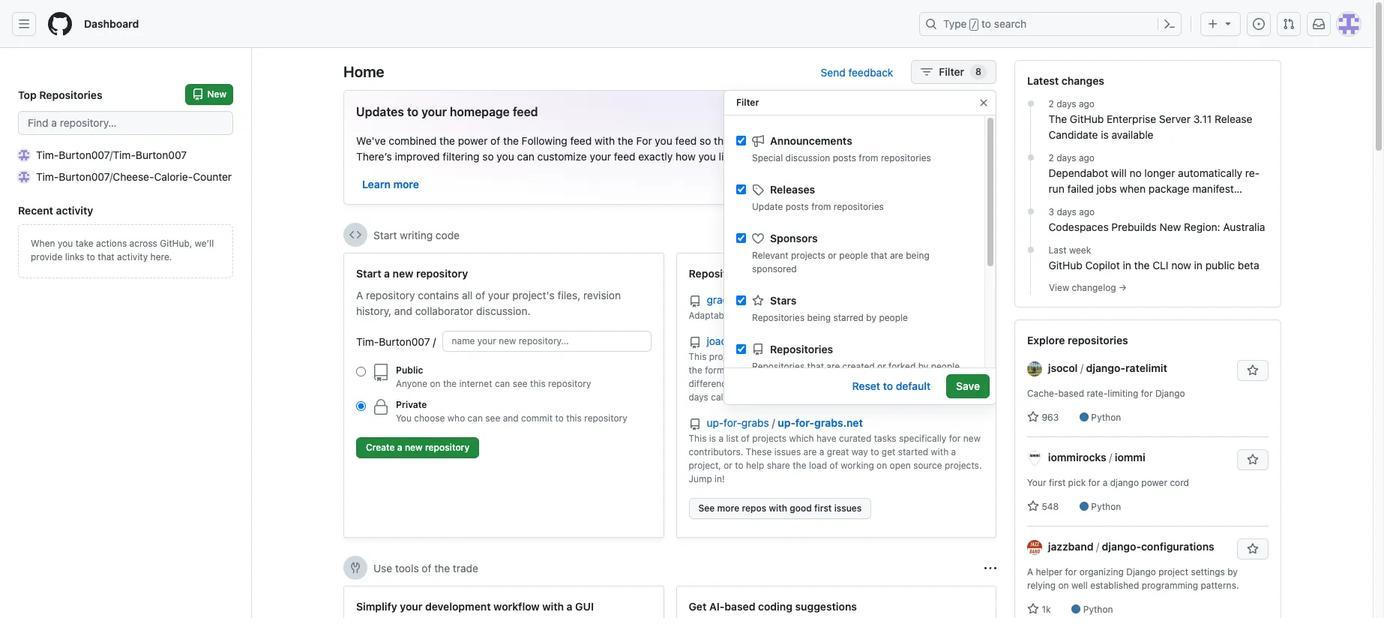 Task type: describe. For each thing, give the bounding box(es) containing it.
see more repos with good first issues link
[[689, 498, 872, 519]]

/ up "organizing"
[[1097, 540, 1100, 553]]

repo image for joaomatossilva
[[689, 337, 701, 349]]

the github enterprise server 3.11 release candidate is available link
[[1049, 111, 1269, 143]]

region:
[[1185, 221, 1221, 233]]

can inside we've combined the power of the following feed with the for you feed so there's one place to discover content on github. there's improved filtering so you can customize your feed exactly how you like it, and a shiny new visual design. ✨
[[517, 150, 535, 163]]

gui
[[575, 600, 594, 613]]

jsocol
[[1049, 362, 1078, 374]]

this inside the public anyone on the internet can see this repository
[[530, 378, 546, 389]]

tim-burton007 /
[[356, 335, 436, 348]]

culture
[[810, 392, 840, 403]]

iommirocks
[[1049, 451, 1107, 464]]

take
[[75, 238, 94, 249]]

calculations
[[711, 392, 762, 403]]

homepage
[[450, 105, 510, 119]]

that inside repositories that need your help element
[[755, 267, 775, 280]]

is inside '2 days ago the github enterprise server 3.11 release candidate is available'
[[1101, 128, 1109, 141]]

new link
[[186, 84, 233, 105]]

repository inside private you choose who can see and commit to this repository
[[585, 413, 628, 424]]

cache-based rate-limiting for django
[[1028, 388, 1186, 399]]

django- for configurations
[[1102, 540, 1142, 553]]

1 vertical spatial filter
[[737, 97, 759, 108]]

your first pick for a django power cord
[[1028, 477, 1190, 488]]

for up joaomatossilva / datetimeextensions
[[806, 310, 818, 321]]

0 vertical spatial repositories
[[881, 152, 932, 164]]

human
[[809, 378, 837, 389]]

top
[[18, 88, 37, 101]]

this for up-for-grabs
[[689, 433, 707, 444]]

get
[[882, 446, 896, 458]]

save
[[957, 380, 980, 392]]

repositories that are created or forked by people
[[752, 361, 960, 372]]

repo image for public
[[372, 364, 390, 382]]

following
[[522, 134, 568, 147]]

start writing code
[[374, 228, 460, 241]]

and down natural
[[921, 378, 937, 389]]

start for start a new repository
[[356, 267, 382, 280]]

repositories that need your help
[[689, 267, 853, 280]]

project's
[[512, 289, 555, 302]]

github,
[[160, 238, 192, 249]]

jump
[[689, 473, 712, 485]]

when
[[1120, 182, 1146, 195]]

new inside button
[[405, 442, 423, 453]]

anyone
[[396, 378, 428, 389]]

repositories right "top"
[[39, 88, 102, 101]]

0 vertical spatial changes
[[1062, 74, 1105, 87]]

calorie-
[[154, 170, 193, 183]]

✨
[[899, 150, 913, 163]]

australia
[[1224, 221, 1266, 233]]

a for a repository contains all of your project's files, revision history, and collaborator discussion.
[[356, 289, 363, 302]]

burton007 up calorie- on the top left
[[136, 149, 187, 161]]

use
[[374, 561, 392, 574]]

1 vertical spatial repositories
[[834, 201, 884, 212]]

github inside '2 days ago the github enterprise server 3.11 release candidate is available'
[[1070, 113, 1104, 125]]

automatically
[[1179, 167, 1243, 179]]

the left trade on the bottom left
[[435, 561, 450, 574]]

/ down tim-burton007 / tim-burton007
[[110, 170, 113, 183]]

private
[[396, 399, 427, 410]]

longer
[[1145, 167, 1176, 179]]

3
[[1049, 206, 1055, 218]]

git pull request image
[[1283, 18, 1295, 30]]

update
[[752, 201, 783, 212]]

repo image for gradle
[[689, 296, 701, 308]]

filter image
[[921, 66, 933, 78]]

updates
[[356, 105, 404, 119]]

3.11
[[1194, 113, 1212, 125]]

need
[[778, 267, 803, 280]]

with left gui
[[543, 600, 564, 613]]

relevant projects or people that are being sponsored
[[752, 250, 930, 275]]

special
[[752, 152, 783, 164]]

0 vertical spatial django
[[1156, 388, 1186, 399]]

1 vertical spatial so
[[483, 150, 494, 163]]

repository inside a repository contains all of your project's files, revision history, and collaborator discussion.
[[366, 289, 415, 302]]

you right filtering
[[497, 150, 514, 163]]

adaptable,
[[689, 310, 735, 321]]

burton007 for tim-burton007 /
[[379, 335, 430, 348]]

a left list
[[719, 433, 724, 444]]

are inside relevant projects or people that are being sponsored
[[890, 250, 904, 261]]

ago for failed
[[1079, 152, 1095, 164]]

2 for dependabot will no longer automatically re- run failed jobs when package manifest changes
[[1049, 152, 1055, 164]]

working inside 'this is a list of projects which have curated tasks specifically for new contributors. these issues are a great way to get started with a project, or to help share the load of working on open source projects. jump in!'
[[841, 460, 874, 471]]

to inside private you choose who can see and commit to this repository
[[555, 413, 564, 424]]

1 vertical spatial issues
[[835, 503, 862, 514]]

learn
[[362, 178, 391, 191]]

changes inside 2 days ago dependabot will no longer automatically re- run failed jobs when package manifest changes
[[1049, 198, 1090, 211]]

type / to search
[[944, 17, 1027, 30]]

project inside this project is a merge of several common datetime operations on the form of  extensions to system.datetime, including natural date difference text (precise and human rounded), holidays and working days calculations on several culture locales.
[[709, 351, 739, 362]]

of down joaomatossilva / datetimeextensions
[[788, 351, 797, 362]]

will
[[1112, 167, 1127, 179]]

Find a repository… text field
[[18, 111, 233, 135]]

load
[[809, 460, 827, 471]]

and left the human
[[790, 378, 806, 389]]

see
[[699, 503, 715, 514]]

dot fill image for dependabot will no longer automatically re- run failed jobs when package manifest changes
[[1025, 152, 1037, 164]]

django
[[1111, 477, 1139, 488]]

repositories that need your help element
[[676, 253, 997, 538]]

create a new repository
[[366, 442, 470, 453]]

it,
[[738, 150, 747, 163]]

can inside the public anyone on the internet can see this repository
[[495, 378, 510, 389]]

for inside a helper for organizing django project settings by relying on well established programming patterns.
[[1066, 566, 1077, 578]]

new inside the 3 days ago codespaces prebuilds new region: australia
[[1160, 221, 1182, 233]]

and inside we've combined the power of the following feed with the for you feed so there's one place to discover content on github. there's improved filtering so you can customize your feed exactly how you like it, and a shiny new visual design. ✨
[[750, 150, 768, 163]]

share
[[767, 460, 791, 471]]

across
[[129, 238, 157, 249]]

power inside we've combined the power of the following feed with the for you feed so there's one place to discover content on github. there's improved filtering so you can customize your feed exactly how you like it, and a shiny new visual design. ✨
[[458, 134, 488, 147]]

system.datetime,
[[798, 365, 874, 376]]

way
[[852, 446, 868, 458]]

of right list
[[741, 433, 750, 444]]

create a new repository element
[[356, 266, 651, 464]]

to inside button
[[883, 380, 894, 392]]

heart image
[[752, 232, 764, 244]]

there's
[[714, 134, 747, 147]]

being inside relevant projects or people that are being sponsored
[[906, 250, 930, 261]]

0 vertical spatial by
[[867, 312, 877, 323]]

code image
[[350, 229, 362, 241]]

now
[[1172, 259, 1192, 272]]

homepage image
[[48, 12, 72, 36]]

dot fill image for codespaces prebuilds new region: australia
[[1025, 206, 1037, 218]]

dashboard
[[84, 17, 139, 30]]

963
[[1040, 412, 1059, 423]]

2 for the github enterprise server 3.11 release candidate is available
[[1049, 98, 1055, 110]]

days inside this project is a merge of several common datetime operations on the form of  extensions to system.datetime, including natural date difference text (precise and human rounded), holidays and working days calculations on several culture locales.
[[689, 392, 709, 403]]

the inside this project is a merge of several common datetime operations on the form of  extensions to system.datetime, including natural date difference text (precise and human rounded), holidays and working days calculations on several culture locales.
[[689, 365, 703, 376]]

1 vertical spatial are
[[827, 361, 840, 372]]

the left following
[[503, 134, 519, 147]]

0 horizontal spatial based
[[725, 600, 756, 613]]

latest changes
[[1028, 74, 1105, 87]]

issue opened image
[[1253, 18, 1265, 30]]

writing
[[400, 228, 433, 241]]

merge
[[759, 351, 786, 362]]

a up history,
[[384, 267, 390, 280]]

on down (precise
[[764, 392, 775, 403]]

Top Repositories search field
[[18, 111, 233, 135]]

of down great at the right bottom of the page
[[830, 460, 839, 471]]

/ right grabs
[[772, 416, 775, 429]]

dependabot will no longer automatically re- run failed jobs when package manifest changes link
[[1049, 165, 1269, 211]]

internet
[[460, 378, 493, 389]]

new down writing
[[393, 267, 414, 280]]

ago for is
[[1079, 98, 1095, 110]]

of inside a repository contains all of your project's files, revision history, and collaborator discussion.
[[476, 289, 485, 302]]

repositories for repositories that need your help
[[689, 267, 752, 280]]

github inside last week github copilot in the cli now in public beta
[[1049, 259, 1083, 272]]

1 vertical spatial by
[[919, 361, 929, 372]]

commit
[[521, 413, 553, 424]]

repositories for repositories being starred by people
[[752, 312, 805, 323]]

here.
[[150, 251, 172, 263]]

your right need
[[806, 267, 828, 280]]

why am i seeing this? image for use tools of the trade
[[985, 562, 997, 574]]

use tools of the trade
[[374, 561, 479, 574]]

and inside private you choose who can see and commit to this repository
[[503, 413, 519, 424]]

which
[[790, 433, 814, 444]]

tim- for tim-burton007 /
[[356, 335, 379, 348]]

x image
[[972, 105, 984, 117]]

python for ratelimit
[[1092, 412, 1122, 423]]

by inside a helper for organizing django project settings by relying on well established programming patterns.
[[1228, 566, 1238, 578]]

none radio inside create a new repository element
[[356, 367, 366, 377]]

tim- for tim-burton007 / cheese-calorie-counter
[[36, 170, 59, 183]]

on inside 'this is a list of projects which have curated tasks specifically for new contributors. these issues are a great way to get started with a project, or to help share the load of working on open source projects. jump in!'
[[877, 460, 888, 471]]

files,
[[558, 289, 581, 302]]

that inside when you take actions across github, we'll provide links to that activity here.
[[98, 251, 115, 263]]

grabs.net
[[815, 416, 863, 429]]

with inside we've combined the power of the following feed with the for you feed so there's one place to discover content on github. there's improved filtering so you can customize your feed exactly how you like it, and a shiny new visual design. ✨
[[595, 134, 615, 147]]

2 horizontal spatial people
[[931, 361, 960, 372]]

revision
[[584, 289, 621, 302]]

a left gui
[[567, 600, 573, 613]]

tag image
[[752, 183, 764, 195]]

with inside 'this is a list of projects which have curated tasks specifically for new contributors. these issues are a great way to get started with a project, or to help share the load of working on open source projects. jump in!'
[[931, 446, 949, 458]]

help inside 'this is a list of projects which have curated tasks specifically for new contributors. these issues are a great way to get started with a project, or to help share the load of working on open source projects. jump in!'
[[746, 460, 765, 471]]

issues inside 'this is a list of projects which have curated tasks specifically for new contributors. these issues are a great way to get started with a project, or to help share the load of working on open source projects. jump in!'
[[775, 446, 801, 458]]

@iommirocks profile image
[[1028, 451, 1043, 466]]

jazzband / django-configurations
[[1049, 540, 1215, 553]]

joaomatossilva
[[707, 335, 779, 347]]

ago inside the 3 days ago codespaces prebuilds new region: australia
[[1080, 206, 1095, 218]]

there's
[[356, 150, 392, 163]]

/ up fast
[[740, 293, 744, 306]]

to inside this project is a merge of several common datetime operations on the form of  extensions to system.datetime, including natural date difference text (precise and human rounded), holidays and working days calculations on several culture locales.
[[787, 365, 795, 376]]

tools image
[[350, 562, 362, 574]]

a for a helper for organizing django project settings by relying on well established programming patterns.
[[1028, 566, 1034, 578]]

@jazzband profile image
[[1028, 540, 1043, 555]]

project inside a helper for organizing django project settings by relying on well established programming patterns.
[[1159, 566, 1189, 578]]

0 vertical spatial help
[[831, 267, 853, 280]]

this is a list of projects which have curated tasks specifically for new contributors. these issues are a great way to get started with a project, or to help share the load of working on open source projects. jump in!
[[689, 433, 982, 485]]

star this repository image for jsocol / django-ratelimit
[[1247, 365, 1259, 377]]

well
[[1072, 580, 1088, 591]]

can inside private you choose who can see and commit to this repository
[[468, 413, 483, 424]]

repository inside button
[[425, 442, 470, 453]]

on inside a helper for organizing django project settings by relying on well established programming patterns.
[[1059, 580, 1069, 591]]

star image for jazzband / django-configurations
[[1028, 603, 1040, 615]]

1 up- from the left
[[707, 416, 724, 429]]

django inside a helper for organizing django project settings by relying on well established programming patterns.
[[1127, 566, 1157, 578]]

/ up cheese-
[[110, 149, 113, 161]]

available
[[1112, 128, 1154, 141]]

1 horizontal spatial posts
[[833, 152, 857, 164]]

or inside 'this is a list of projects which have curated tasks specifically for new contributors. these issues are a great way to get started with a project, or to help share the load of working on open source projects. jump in!'
[[724, 460, 733, 471]]

/ up merge on the right bottom of the page
[[781, 335, 784, 347]]

megaphone image
[[752, 135, 764, 147]]

more for learn
[[393, 178, 419, 191]]

run
[[1049, 182, 1065, 195]]

top repositories
[[18, 88, 102, 101]]

latest
[[1028, 74, 1059, 87]]

to left get
[[871, 446, 880, 458]]

a inside this project is a merge of several common datetime operations on the form of  extensions to system.datetime, including natural date difference text (precise and human rounded), holidays and working days calculations on several culture locales.
[[751, 351, 756, 362]]

joaomatossilva / datetimeextensions
[[707, 335, 890, 347]]

datetimeextensions
[[787, 335, 890, 347]]

none radio inside create a new repository element
[[356, 401, 366, 411]]

8
[[976, 66, 982, 77]]

1 horizontal spatial people
[[879, 312, 908, 323]]

to left search
[[982, 17, 992, 30]]

including
[[877, 365, 915, 376]]

1 vertical spatial or
[[878, 361, 886, 372]]

new inside 'this is a list of projects which have curated tasks specifically for new contributors. these issues are a great way to get started with a project, or to help share the load of working on open source projects. jump in!'
[[964, 433, 981, 444]]

/ right "jsocol"
[[1081, 362, 1084, 374]]

starred
[[834, 312, 864, 323]]

established
[[1091, 580, 1140, 591]]

see inside the public anyone on the internet can see this repository
[[513, 378, 528, 389]]

the up filtering
[[440, 134, 455, 147]]

for inside 'this is a list of projects which have curated tasks specifically for new contributors. these issues are a great way to get started with a project, or to help share the load of working on open source projects. jump in!'
[[949, 433, 961, 444]]

announcements
[[770, 134, 853, 147]]

on up "date"
[[961, 351, 972, 362]]

your right simplify
[[400, 600, 423, 613]]

we've
[[356, 134, 386, 147]]

explore repositories navigation
[[1015, 320, 1282, 618]]

you left like
[[699, 150, 716, 163]]

or inside relevant projects or people that are being sponsored
[[828, 250, 837, 261]]

start for start writing code
[[374, 228, 397, 241]]

your inside a repository contains all of your project's files, revision history, and collaborator discussion.
[[488, 289, 510, 302]]

trade
[[453, 561, 479, 574]]

days for the
[[1057, 98, 1077, 110]]

see inside private you choose who can see and commit to this repository
[[486, 413, 501, 424]]

0 vertical spatial from
[[859, 152, 879, 164]]

feed left exactly
[[614, 150, 636, 163]]

the inside 'this is a list of projects which have curated tasks specifically for new contributors. these issues are a great way to get started with a project, or to help share the load of working on open source projects. jump in!'
[[793, 460, 807, 471]]

0 vertical spatial several
[[799, 351, 830, 362]]

home
[[344, 63, 385, 80]]

visual
[[831, 150, 858, 163]]

sponsored
[[752, 263, 797, 275]]



Task type: vqa. For each thing, say whether or not it's contained in the screenshot.


Task type: locate. For each thing, give the bounding box(es) containing it.
1 vertical spatial ago
[[1079, 152, 1095, 164]]

0 horizontal spatial filter
[[737, 97, 759, 108]]

jazzband
[[1049, 540, 1094, 553]]

of up discussion.
[[476, 289, 485, 302]]

contributors.
[[689, 446, 744, 458]]

1 horizontal spatial this
[[566, 413, 582, 424]]

0 vertical spatial 2
[[1049, 98, 1055, 110]]

tim- up cheese-
[[113, 149, 136, 161]]

first inside repositories that need your help element
[[815, 503, 832, 514]]

1 horizontal spatial project
[[1159, 566, 1189, 578]]

or up in!
[[724, 460, 733, 471]]

repositories up system.datetime,
[[770, 343, 834, 356]]

None radio
[[356, 367, 366, 377]]

this inside 'this is a list of projects which have curated tasks specifically for new contributors. these issues are a great way to get started with a project, or to help share the load of working on open source projects. jump in!'
[[689, 433, 707, 444]]

2 dot fill image from the top
[[1025, 206, 1037, 218]]

that inside relevant projects or people that are being sponsored
[[871, 250, 888, 261]]

2 up- from the left
[[778, 416, 796, 429]]

great
[[827, 446, 849, 458]]

0 vertical spatial are
[[890, 250, 904, 261]]

relying
[[1028, 580, 1056, 591]]

dot fill image
[[1025, 152, 1037, 164], [1025, 206, 1037, 218], [1025, 244, 1037, 256]]

1 horizontal spatial first
[[1049, 477, 1066, 488]]

1 vertical spatial repo image
[[689, 337, 701, 349]]

1 vertical spatial several
[[778, 392, 808, 403]]

tim-
[[36, 149, 59, 161], [113, 149, 136, 161], [36, 170, 59, 183], [356, 335, 379, 348]]

1 vertical spatial new
[[1160, 221, 1182, 233]]

development
[[425, 600, 491, 613]]

gradle link up adaptable,
[[707, 293, 740, 306]]

jsocol / django-ratelimit
[[1049, 362, 1168, 374]]

customize
[[538, 150, 587, 163]]

repository inside the public anyone on the internet can see this repository
[[548, 378, 591, 389]]

2 vertical spatial python
[[1084, 604, 1114, 615]]

1 vertical spatial all
[[820, 310, 830, 321]]

2 vertical spatial can
[[468, 413, 483, 424]]

0 vertical spatial why am i seeing this? image
[[985, 229, 997, 241]]

working down way
[[841, 460, 874, 471]]

Repository name text field
[[442, 331, 651, 352]]

jobs
[[1097, 182, 1117, 195]]

1 vertical spatial python
[[1092, 501, 1122, 512]]

operations
[[914, 351, 959, 362]]

0 vertical spatial github
[[1070, 113, 1104, 125]]

to inside we've combined the power of the following feed with the for you feed so there's one place to discover content on github. there's improved filtering so you can customize your feed exactly how you like it, and a shiny new visual design. ✨
[[800, 134, 810, 147]]

all left starred
[[820, 310, 830, 321]]

1 horizontal spatial a
[[1028, 566, 1034, 578]]

0 vertical spatial more
[[393, 178, 419, 191]]

can down following
[[517, 150, 535, 163]]

burton007
[[59, 149, 110, 161], [136, 149, 187, 161], [59, 170, 110, 183], [379, 335, 430, 348]]

gradle link
[[707, 293, 740, 306], [746, 293, 779, 306]]

by right the forked
[[919, 361, 929, 372]]

dashboard link
[[78, 12, 145, 36]]

0 horizontal spatial up-
[[707, 416, 724, 429]]

0 horizontal spatial so
[[483, 150, 494, 163]]

power left cord
[[1142, 477, 1168, 488]]

on up ✨
[[896, 134, 908, 147]]

being
[[906, 250, 930, 261], [808, 312, 831, 323]]

text
[[735, 378, 751, 389]]

repo image for up-for-grabs
[[689, 419, 701, 431]]

project up programming at the bottom
[[1159, 566, 1189, 578]]

1 this from the top
[[689, 351, 707, 362]]

2 repo image from the top
[[689, 337, 701, 349]]

2 inside 2 days ago dependabot will no longer automatically re- run failed jobs when package manifest changes
[[1049, 152, 1055, 164]]

burton007 inside create a new repository element
[[379, 335, 430, 348]]

projects inside relevant projects or people that are being sponsored
[[791, 250, 826, 261]]

1 repo image from the top
[[689, 296, 701, 308]]

1 vertical spatial posts
[[786, 201, 809, 212]]

when you take actions across github, we'll provide links to that activity here.
[[31, 238, 214, 263]]

2 horizontal spatial or
[[878, 361, 886, 372]]

see up private you choose who can see and commit to this repository
[[513, 378, 528, 389]]

menu
[[725, 122, 985, 531]]

the
[[440, 134, 455, 147], [503, 134, 519, 147], [618, 134, 634, 147], [1135, 259, 1150, 272], [689, 365, 703, 376], [443, 378, 457, 389], [793, 460, 807, 471], [435, 561, 450, 574]]

up-for-grabs.net link
[[778, 416, 863, 429]]

and down one
[[750, 150, 768, 163]]

0 horizontal spatial repo image
[[372, 364, 390, 382]]

burton007 for tim-burton007 / tim-burton007
[[59, 149, 110, 161]]

1 vertical spatial based
[[725, 600, 756, 613]]

reset
[[853, 380, 881, 392]]

release
[[1215, 113, 1253, 125]]

your
[[1028, 477, 1047, 488]]

working inside this project is a merge of several common datetime operations on the form of  extensions to system.datetime, including natural date difference text (precise and human rounded), holidays and working days calculations on several culture locales.
[[939, 378, 973, 389]]

the left for
[[618, 134, 634, 147]]

repositories down github.
[[881, 152, 932, 164]]

repository up contains
[[416, 267, 468, 280]]

star image
[[752, 294, 764, 306], [1028, 411, 1040, 423], [1028, 500, 1040, 512], [1028, 603, 1040, 615]]

3 repo image from the top
[[689, 419, 701, 431]]

to up discussion
[[800, 134, 810, 147]]

of down homepage
[[491, 134, 501, 147]]

1 2 from the top
[[1049, 98, 1055, 110]]

working down "date"
[[939, 378, 973, 389]]

0 horizontal spatial gradle link
[[707, 293, 740, 306]]

1 vertical spatial first
[[815, 503, 832, 514]]

2 2 from the top
[[1049, 152, 1055, 164]]

repository right "commit"
[[585, 413, 628, 424]]

2 in from the left
[[1195, 259, 1203, 272]]

1 gradle link from the left
[[707, 293, 740, 306]]

burton007 down find a repository… text field
[[59, 149, 110, 161]]

1 vertical spatial django-
[[1102, 540, 1142, 553]]

1 vertical spatial a
[[1028, 566, 1034, 578]]

new inside "link"
[[207, 89, 227, 100]]

plus image
[[1208, 18, 1220, 30]]

coding
[[758, 600, 793, 613]]

dot fill image left 3
[[1025, 206, 1037, 218]]

1 vertical spatial activity
[[117, 251, 148, 263]]

content
[[856, 134, 893, 147]]

0 vertical spatial repo image
[[689, 296, 701, 308]]

and right history,
[[395, 305, 413, 317]]

0 vertical spatial project
[[709, 351, 739, 362]]

see more repos with good first issues
[[699, 503, 862, 514]]

of inside we've combined the power of the following feed with the for you feed so there's one place to discover content on github. there's improved filtering so you can customize your feed exactly how you like it, and a shiny new visual design. ✨
[[491, 134, 501, 147]]

you inside when you take actions across github, we'll provide links to that activity here.
[[58, 238, 73, 249]]

0 vertical spatial python
[[1092, 412, 1122, 423]]

source
[[914, 460, 943, 471]]

1 horizontal spatial by
[[919, 361, 929, 372]]

menu containing announcements
[[725, 122, 985, 531]]

a inside a repository contains all of your project's files, revision history, and collaborator discussion.
[[356, 289, 363, 302]]

by up patterns.
[[1228, 566, 1238, 578]]

None checkbox
[[737, 185, 746, 194], [737, 233, 746, 243], [737, 344, 746, 354], [737, 185, 746, 194], [737, 233, 746, 243], [737, 344, 746, 354]]

1 vertical spatial this
[[689, 433, 707, 444]]

python down your first pick for a django power cord
[[1092, 501, 1122, 512]]

of right the tools
[[422, 561, 432, 574]]

0 horizontal spatial help
[[746, 460, 765, 471]]

2 horizontal spatial are
[[890, 250, 904, 261]]

automation
[[756, 310, 803, 321]]

tim- right 'tim burton007' image
[[36, 149, 59, 161]]

notifications image
[[1313, 18, 1325, 30]]

with left for
[[595, 134, 615, 147]]

0 vertical spatial activity
[[56, 204, 93, 217]]

feed up customize
[[570, 134, 592, 147]]

django
[[1156, 388, 1186, 399], [1127, 566, 1157, 578]]

default
[[896, 380, 931, 392]]

feed up following
[[513, 105, 538, 119]]

1 horizontal spatial see
[[513, 378, 528, 389]]

a left shiny
[[771, 150, 777, 163]]

up-for-grabs link
[[707, 416, 772, 429]]

people down update posts from repositories
[[840, 250, 869, 261]]

server
[[1160, 113, 1191, 125]]

the
[[1049, 113, 1068, 125]]

can
[[517, 150, 535, 163], [495, 378, 510, 389], [468, 413, 483, 424]]

all inside repositories that need your help element
[[820, 310, 830, 321]]

0 horizontal spatial new
[[207, 89, 227, 100]]

0 horizontal spatial issues
[[775, 446, 801, 458]]

2 vertical spatial are
[[804, 446, 817, 458]]

this up "commit"
[[530, 378, 546, 389]]

python for configurations
[[1084, 604, 1114, 615]]

good
[[790, 503, 812, 514]]

view changelog →
[[1049, 282, 1127, 293]]

1 horizontal spatial filter
[[939, 65, 965, 78]]

reset to default
[[853, 380, 931, 392]]

people inside relevant projects or people that are being sponsored
[[840, 250, 869, 261]]

python down established
[[1084, 604, 1114, 615]]

dot fill image for github copilot in the cli now in public beta
[[1025, 244, 1037, 256]]

days inside 2 days ago dependabot will no longer automatically re- run failed jobs when package manifest changes
[[1057, 152, 1077, 164]]

this project is a merge of several common datetime operations on the form of  extensions to system.datetime, including natural date difference text (precise and human rounded), holidays and working days calculations on several culture locales.
[[689, 351, 973, 403]]

repos
[[742, 503, 767, 514]]

from
[[859, 152, 879, 164], [812, 201, 832, 212]]

1 vertical spatial being
[[808, 312, 831, 323]]

1 horizontal spatial gradle
[[746, 293, 779, 306]]

activity inside when you take actions across github, we'll provide links to that activity here.
[[117, 251, 148, 263]]

burton007 up public in the left bottom of the page
[[379, 335, 430, 348]]

0 vertical spatial this
[[689, 351, 707, 362]]

1 horizontal spatial all
[[820, 310, 830, 321]]

command palette image
[[1164, 18, 1176, 30]]

0 vertical spatial ago
[[1079, 98, 1095, 110]]

0 horizontal spatial projects
[[753, 433, 787, 444]]

your inside we've combined the power of the following feed with the for you feed so there's one place to discover content on github. there's improved filtering so you can customize your feed exactly how you like it, and a shiny new visual design. ✨
[[590, 150, 611, 163]]

explore element
[[1015, 60, 1282, 618]]

this inside this project is a merge of several common datetime operations on the form of  extensions to system.datetime, including natural date difference text (precise and human rounded), holidays and working days calculations on several culture locales.
[[689, 351, 707, 362]]

triangle down image
[[1223, 17, 1235, 29]]

first left pick
[[1049, 477, 1066, 488]]

0 horizontal spatial from
[[812, 201, 832, 212]]

a inside create a new repository button
[[397, 442, 403, 453]]

in!
[[715, 473, 725, 485]]

on right anyone
[[430, 378, 441, 389]]

1 in from the left
[[1123, 259, 1132, 272]]

repositories for repositories that are created or forked by people
[[752, 361, 805, 372]]

new up projects.
[[964, 433, 981, 444]]

of right form
[[727, 365, 736, 376]]

fast
[[737, 310, 753, 321]]

feed up how at the top of the page
[[676, 134, 697, 147]]

star image down the cache-
[[1028, 411, 1040, 423]]

None checkbox
[[737, 136, 746, 146], [737, 296, 746, 305], [737, 136, 746, 146], [737, 296, 746, 305]]

star image down relying
[[1028, 603, 1040, 615]]

star image for jsocol / django-ratelimit
[[1028, 411, 1040, 423]]

django-
[[1087, 362, 1126, 374], [1102, 540, 1142, 553]]

/ left iommi
[[1110, 451, 1113, 464]]

projects inside 'this is a list of projects which have curated tasks specifically for new contributors. these issues are a great way to get started with a project, or to help share the load of working on open source projects. jump in!'
[[753, 433, 787, 444]]

star image up 'adaptable, fast automation for all'
[[752, 294, 764, 306]]

burton007 for tim-burton007 / cheese-calorie-counter
[[59, 170, 110, 183]]

0 horizontal spatial can
[[468, 413, 483, 424]]

first right good
[[815, 503, 832, 514]]

repo image
[[752, 343, 764, 355], [372, 364, 390, 382]]

get
[[689, 600, 707, 613]]

started
[[898, 446, 929, 458]]

dot fill image
[[1025, 98, 1037, 110]]

for right pick
[[1089, 477, 1101, 488]]

start
[[374, 228, 397, 241], [356, 267, 382, 280]]

1 horizontal spatial is
[[742, 351, 749, 362]]

1 vertical spatial working
[[841, 460, 874, 471]]

days up 'the'
[[1057, 98, 1077, 110]]

you
[[396, 413, 412, 424]]

0 vertical spatial first
[[1049, 477, 1066, 488]]

1 gradle from the left
[[707, 293, 738, 306]]

2 gradle from the left
[[746, 293, 779, 306]]

list
[[726, 433, 739, 444]]

a inside a helper for organizing django project settings by relying on well established programming patterns.
[[1028, 566, 1034, 578]]

/ inside type / to search
[[972, 20, 977, 30]]

1k
[[1040, 604, 1051, 615]]

django- up "organizing"
[[1102, 540, 1142, 553]]

codespaces prebuilds new region: australia link
[[1049, 219, 1269, 235]]

1 horizontal spatial new
[[1160, 221, 1182, 233]]

start right code icon
[[374, 228, 397, 241]]

0 vertical spatial is
[[1101, 128, 1109, 141]]

to inside when you take actions across github, we'll provide links to that activity here.
[[87, 251, 95, 263]]

new inside we've combined the power of the following feed with the for you feed so there's one place to discover content on github. there's improved filtering so you can customize your feed exactly how you like it, and a shiny new visual design. ✨
[[808, 150, 828, 163]]

close menu image
[[978, 97, 990, 109]]

this up form
[[689, 351, 707, 362]]

django- for ratelimit
[[1087, 362, 1126, 374]]

feed
[[513, 105, 538, 119], [570, 134, 592, 147], [676, 134, 697, 147], [614, 150, 636, 163]]

1 horizontal spatial for-
[[796, 416, 815, 429]]

changes right the latest
[[1062, 74, 1105, 87]]

or left the forked
[[878, 361, 886, 372]]

project
[[709, 351, 739, 362], [1159, 566, 1189, 578]]

is inside this project is a merge of several common datetime operations on the form of  extensions to system.datetime, including natural date difference text (precise and human rounded), holidays and working days calculations on several culture locales.
[[742, 351, 749, 362]]

based inside explore repositories "navigation"
[[1059, 388, 1085, 399]]

star this repository image
[[1247, 543, 1259, 555]]

on inside we've combined the power of the following feed with the for you feed so there's one place to discover content on github. there's improved filtering so you can customize your feed exactly how you like it, and a shiny new visual design. ✨
[[896, 134, 908, 147]]

0 horizontal spatial this
[[530, 378, 546, 389]]

/
[[972, 20, 977, 30], [110, 149, 113, 161], [110, 170, 113, 183], [740, 293, 744, 306], [781, 335, 784, 347], [433, 335, 436, 348], [1081, 362, 1084, 374], [772, 416, 775, 429], [1110, 451, 1113, 464], [1097, 540, 1100, 553]]

start inside create a new repository element
[[356, 267, 382, 280]]

0 vertical spatial all
[[462, 289, 473, 302]]

0 vertical spatial based
[[1059, 388, 1085, 399]]

0 horizontal spatial is
[[709, 433, 716, 444]]

power inside explore repositories "navigation"
[[1142, 477, 1168, 488]]

2 vertical spatial repo image
[[689, 419, 701, 431]]

repositories down the stars
[[752, 312, 805, 323]]

1 vertical spatial dot fill image
[[1025, 206, 1037, 218]]

ago down latest changes
[[1079, 98, 1095, 110]]

tasks
[[874, 433, 897, 444]]

gradle up 'adaptable, fast automation for all'
[[746, 293, 779, 306]]

1 horizontal spatial so
[[700, 134, 711, 147]]

0 horizontal spatial people
[[840, 250, 869, 261]]

0 vertical spatial can
[[517, 150, 535, 163]]

3 dot fill image from the top
[[1025, 244, 1037, 256]]

0 vertical spatial projects
[[791, 250, 826, 261]]

common
[[832, 351, 869, 362]]

we'll
[[195, 238, 214, 249]]

first inside explore repositories "navigation"
[[1049, 477, 1066, 488]]

the left load
[[793, 460, 807, 471]]

projects.
[[945, 460, 982, 471]]

a up projects.
[[952, 446, 957, 458]]

a up history,
[[356, 289, 363, 302]]

your up combined
[[422, 105, 447, 119]]

that
[[871, 250, 888, 261], [98, 251, 115, 263], [755, 267, 775, 280], [808, 361, 824, 372]]

1 horizontal spatial can
[[495, 378, 510, 389]]

changes
[[1062, 74, 1105, 87], [1049, 198, 1090, 211]]

posts
[[833, 152, 857, 164], [786, 201, 809, 212]]

1 why am i seeing this? image from the top
[[985, 229, 997, 241]]

one
[[750, 134, 768, 147]]

0 vertical spatial repo image
[[752, 343, 764, 355]]

a inside explore repositories "navigation"
[[1103, 477, 1108, 488]]

reset to default button
[[843, 374, 941, 398]]

0 horizontal spatial in
[[1123, 259, 1132, 272]]

repositories up gradle / gradle
[[689, 267, 752, 280]]

days inside the 3 days ago codespaces prebuilds new region: australia
[[1057, 206, 1077, 218]]

0 horizontal spatial working
[[841, 460, 874, 471]]

to right "commit"
[[555, 413, 564, 424]]

0 horizontal spatial all
[[462, 289, 473, 302]]

2 gradle link from the left
[[746, 293, 779, 306]]

rate-
[[1087, 388, 1108, 399]]

why am i seeing this? image for start writing code
[[985, 229, 997, 241]]

last
[[1049, 245, 1067, 256]]

0 vertical spatial dot fill image
[[1025, 152, 1037, 164]]

1 horizontal spatial being
[[906, 250, 930, 261]]

star image for iommirocks / iommi
[[1028, 500, 1040, 512]]

1 vertical spatial more
[[718, 503, 740, 514]]

why am i seeing this? image
[[985, 229, 997, 241], [985, 562, 997, 574]]

repo image left public in the left bottom of the page
[[372, 364, 390, 382]]

ago inside 2 days ago dependabot will no longer automatically re- run failed jobs when package manifest changes
[[1079, 152, 1095, 164]]

rounded),
[[840, 378, 881, 389]]

for- up list
[[724, 416, 742, 429]]

who
[[448, 413, 465, 424]]

you
[[655, 134, 673, 147], [497, 150, 514, 163], [699, 150, 716, 163], [58, 238, 73, 249]]

can right who
[[468, 413, 483, 424]]

all inside a repository contains all of your project's files, revision history, and collaborator discussion.
[[462, 289, 473, 302]]

tim burton007 image
[[18, 149, 30, 161]]

the inside last week github copilot in the cli now in public beta
[[1135, 259, 1150, 272]]

this for joaomatossilva
[[689, 351, 707, 362]]

is inside 'this is a list of projects which have curated tasks specifically for new contributors. these issues are a great way to get started with a project, or to help share the load of working on open source projects. jump in!'
[[709, 433, 716, 444]]

1 star this repository image from the top
[[1247, 365, 1259, 377]]

2 vertical spatial people
[[931, 361, 960, 372]]

1 vertical spatial is
[[742, 351, 749, 362]]

more for see
[[718, 503, 740, 514]]

0 horizontal spatial activity
[[56, 204, 93, 217]]

2 for- from the left
[[796, 416, 815, 429]]

2 vertical spatial dot fill image
[[1025, 244, 1037, 256]]

0 vertical spatial star this repository image
[[1247, 365, 1259, 377]]

0 horizontal spatial gradle
[[707, 293, 738, 306]]

2 horizontal spatial by
[[1228, 566, 1238, 578]]

view
[[1049, 282, 1070, 293]]

2 star this repository image from the top
[[1247, 454, 1259, 466]]

python down the cache-based rate-limiting for django
[[1092, 412, 1122, 423]]

for-
[[724, 416, 742, 429], [796, 416, 815, 429]]

1 horizontal spatial repo image
[[752, 343, 764, 355]]

from down releases
[[812, 201, 832, 212]]

days inside '2 days ago the github enterprise server 3.11 release candidate is available'
[[1057, 98, 1077, 110]]

@jsocol profile image
[[1028, 362, 1043, 377]]

get ai-based coding suggestions
[[689, 600, 857, 613]]

on inside the public anyone on the internet can see this repository
[[430, 378, 441, 389]]

tim- inside create a new repository element
[[356, 335, 379, 348]]

2 horizontal spatial can
[[517, 150, 535, 163]]

based left rate-
[[1059, 388, 1085, 399]]

more inside repositories that need your help element
[[718, 503, 740, 514]]

1 horizontal spatial activity
[[117, 251, 148, 263]]

to down contributors.
[[735, 460, 744, 471]]

2 this from the top
[[689, 433, 707, 444]]

for right limiting
[[1142, 388, 1153, 399]]

repositories up (precise
[[752, 361, 805, 372]]

1 for- from the left
[[724, 416, 742, 429]]

2 days ago the github enterprise server 3.11 release candidate is available
[[1049, 98, 1253, 141]]

lock image
[[372, 398, 390, 416]]

specifically
[[899, 433, 947, 444]]

2 why am i seeing this? image from the top
[[985, 562, 997, 574]]

repositories inside "navigation"
[[1068, 334, 1129, 347]]

1 horizontal spatial more
[[718, 503, 740, 514]]

see
[[513, 378, 528, 389], [486, 413, 501, 424]]

a up load
[[820, 446, 825, 458]]

github up candidate
[[1070, 113, 1104, 125]]

None radio
[[356, 401, 366, 411]]

this inside private you choose who can see and commit to this repository
[[566, 413, 582, 424]]

ago inside '2 days ago the github enterprise server 3.11 release candidate is available'
[[1079, 98, 1095, 110]]

star this repository image
[[1247, 365, 1259, 377], [1247, 454, 1259, 466]]

new down announcements
[[808, 150, 828, 163]]

repo image
[[689, 296, 701, 308], [689, 337, 701, 349], [689, 419, 701, 431]]

you up exactly
[[655, 134, 673, 147]]

your up discussion.
[[488, 289, 510, 302]]

2 vertical spatial repositories
[[1068, 334, 1129, 347]]

1 dot fill image from the top
[[1025, 152, 1037, 164]]

1 vertical spatial power
[[1142, 477, 1168, 488]]

exactly
[[639, 150, 673, 163]]

new down you
[[405, 442, 423, 453]]

2 inside '2 days ago the github enterprise server 3.11 release candidate is available'
[[1049, 98, 1055, 110]]

with left good
[[769, 503, 788, 514]]

0 vertical spatial being
[[906, 250, 930, 261]]

star image down your
[[1028, 500, 1040, 512]]

dot fill image left last
[[1025, 244, 1037, 256]]

filter right filter image
[[939, 65, 965, 78]]

days for dependabot
[[1057, 152, 1077, 164]]

a inside we've combined the power of the following feed with the for you feed so there's one place to discover content on github. there's improved filtering so you can customize your feed exactly how you like it, and a shiny new visual design. ✨
[[771, 150, 777, 163]]

star this repository image for iommirocks / iommi
[[1247, 454, 1259, 466]]

/ inside create a new repository element
[[433, 335, 436, 348]]

tim- for tim-burton007 / tim-burton007
[[36, 149, 59, 161]]

on left well
[[1059, 580, 1069, 591]]

and inside a repository contains all of your project's files, revision history, and collaborator discussion.
[[395, 305, 413, 317]]

cheese calorie counter image
[[18, 171, 30, 183]]

up- up which
[[778, 416, 796, 429]]

days for codespaces
[[1057, 206, 1077, 218]]

posts down releases
[[786, 201, 809, 212]]

0 vertical spatial a
[[356, 289, 363, 302]]

repo image for repositories
[[752, 343, 764, 355]]

to up combined
[[407, 105, 419, 119]]

adaptable, fast automation for all
[[689, 310, 830, 321]]

to up (precise
[[787, 365, 795, 376]]

the inside the public anyone on the internet can see this repository
[[443, 378, 457, 389]]

are inside 'this is a list of projects which have curated tasks specifically for new contributors. these issues are a great way to get started with a project, or to help share the load of working on open source projects. jump in!'
[[804, 446, 817, 458]]

1 horizontal spatial up-
[[778, 416, 796, 429]]

provide
[[31, 251, 62, 263]]

1 vertical spatial project
[[1159, 566, 1189, 578]]

cache-
[[1028, 388, 1059, 399]]

1 vertical spatial see
[[486, 413, 501, 424]]

1 vertical spatial can
[[495, 378, 510, 389]]

is up contributors.
[[709, 433, 716, 444]]



